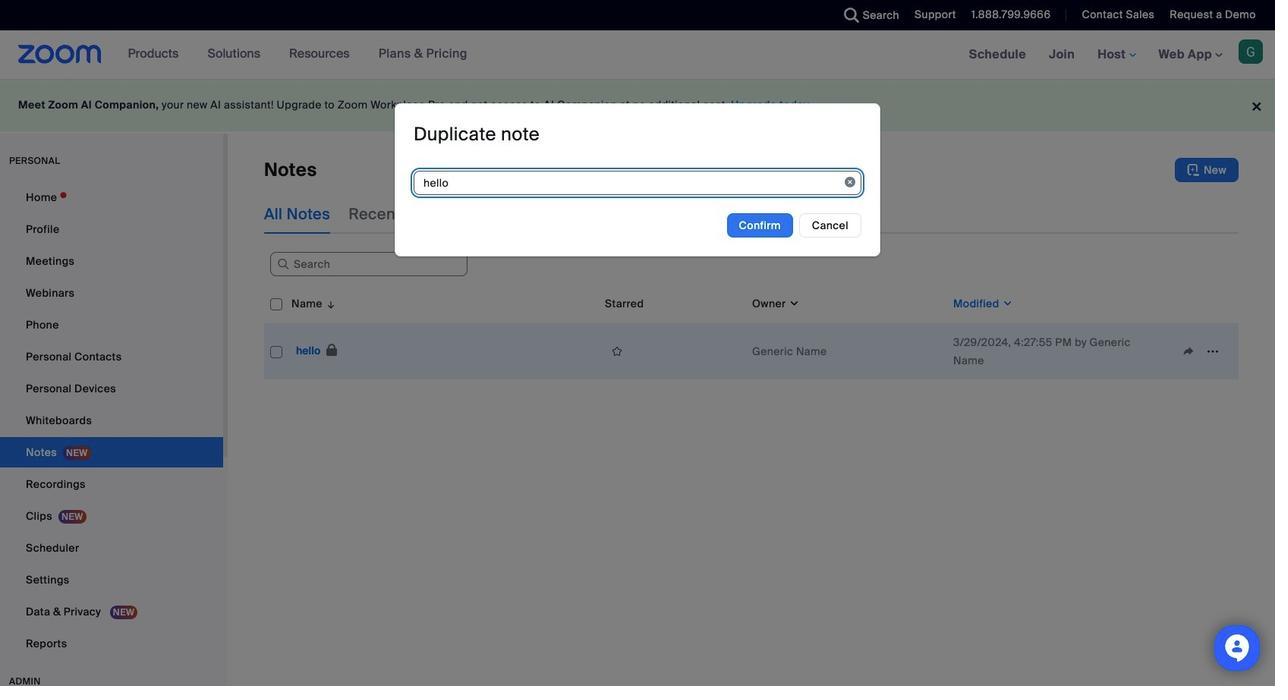 Task type: locate. For each thing, give the bounding box(es) containing it.
arrow down image
[[323, 295, 336, 313]]

Search text field
[[270, 252, 468, 276]]

heading
[[414, 122, 540, 145]]

application
[[264, 284, 1239, 380], [605, 340, 740, 363]]

banner
[[0, 30, 1275, 80]]

product information navigation
[[117, 30, 479, 79]]

footer
[[0, 79, 1275, 131]]

dialog
[[395, 103, 880, 256]]



Task type: vqa. For each thing, say whether or not it's contained in the screenshot.
ADD image
no



Task type: describe. For each thing, give the bounding box(es) containing it.
meetings navigation
[[958, 30, 1275, 80]]

personal menu menu
[[0, 182, 223, 660]]

tabs of all notes page tab list
[[264, 194, 751, 234]]

Note title text field
[[414, 170, 862, 195]]



